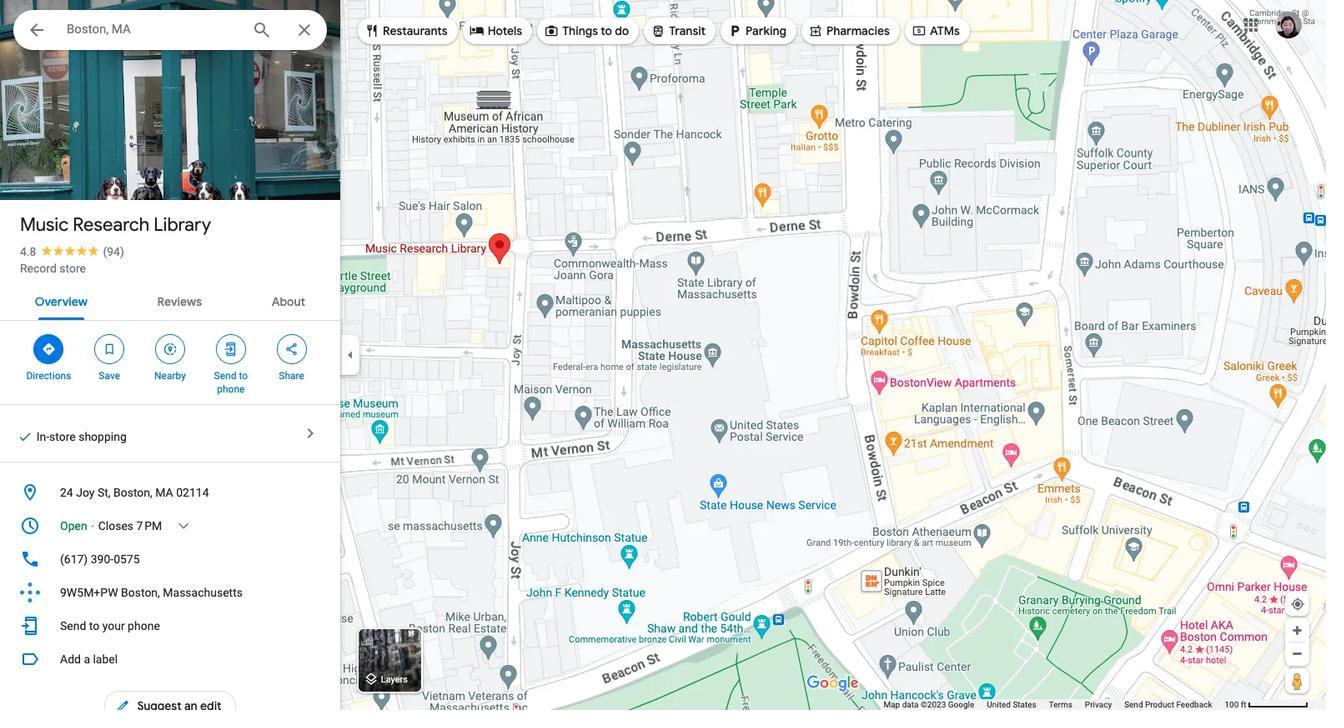 Task type: locate. For each thing, give the bounding box(es) containing it.
 restaurants
[[365, 21, 448, 40]]

joy
[[76, 486, 95, 500]]

1 horizontal spatial phone
[[217, 384, 245, 395]]

2 horizontal spatial to
[[601, 23, 612, 38]]

united states button
[[987, 700, 1037, 711]]

to left your
[[89, 620, 99, 633]]

closes
[[98, 520, 134, 533]]

a
[[84, 653, 90, 666]]

send to phone
[[214, 370, 248, 395]]

4.8
[[20, 245, 36, 259]]

about button
[[258, 280, 319, 320]]


[[469, 21, 484, 40]]

 atms
[[912, 21, 960, 40]]

boston, down 0575
[[121, 586, 160, 600]]

store
[[59, 262, 86, 275], [49, 430, 76, 444]]

boston, right st,
[[113, 486, 152, 500]]

phone inside send to phone
[[217, 384, 245, 395]]

0 horizontal spatial to
[[89, 620, 99, 633]]

store left shopping
[[49, 430, 76, 444]]


[[27, 18, 47, 42]]

1 vertical spatial boston,
[[121, 586, 160, 600]]

©2023
[[921, 701, 946, 710]]

data
[[902, 701, 919, 710]]


[[727, 21, 742, 40]]

nearby
[[154, 370, 186, 382]]


[[651, 21, 666, 40]]

tab list
[[0, 280, 340, 320]]

feedback
[[1177, 701, 1212, 710]]

show open hours for the week image
[[176, 519, 191, 534]]

send down 
[[214, 370, 236, 382]]

label
[[93, 653, 118, 666]]

29 photos button
[[13, 158, 109, 188]]

share
[[279, 370, 304, 382]]

None field
[[67, 19, 239, 39]]

0 vertical spatial store
[[59, 262, 86, 275]]

29
[[43, 165, 58, 181]]

send for send product feedback
[[1125, 701, 1143, 710]]

boston,
[[113, 486, 152, 500], [121, 586, 160, 600]]

0 vertical spatial boston,
[[113, 486, 152, 500]]

map
[[884, 701, 900, 710]]

footer containing map data ©2023 google
[[884, 700, 1225, 711]]

2 horizontal spatial send
[[1125, 701, 1143, 710]]

massachusetts
[[163, 586, 243, 600]]

add
[[60, 653, 81, 666]]

phone inside send to your phone button
[[128, 620, 160, 633]]

footer
[[884, 700, 1225, 711]]

⋅
[[90, 520, 95, 533]]

1 vertical spatial to
[[239, 370, 248, 382]]

0575
[[114, 553, 140, 566]]

1 vertical spatial phone
[[128, 620, 160, 633]]

about
[[272, 294, 305, 309]]

photo of music research library image
[[0, 0, 340, 269]]

ft
[[1241, 701, 1247, 710]]

2 vertical spatial send
[[1125, 701, 1143, 710]]

send left product on the right
[[1125, 701, 1143, 710]]

send for send to phone
[[214, 370, 236, 382]]

in-store shopping button
[[0, 405, 340, 462]]

google maps element
[[0, 0, 1326, 711]]

1 horizontal spatial to
[[239, 370, 248, 382]]

send inside information for music research library region
[[60, 620, 86, 633]]

send to your phone button
[[0, 610, 340, 643]]

to inside button
[[89, 620, 99, 633]]

(617) 390-0575 button
[[0, 543, 340, 576]]

0 vertical spatial phone
[[217, 384, 245, 395]]

music
[[20, 214, 69, 237]]

none field inside boston, ma field
[[67, 19, 239, 39]]

atms
[[930, 23, 960, 38]]

transit
[[669, 23, 706, 38]]

(617)
[[60, 553, 88, 566]]

0 horizontal spatial send
[[60, 620, 86, 633]]

1 vertical spatial store
[[49, 430, 76, 444]]

0 horizontal spatial phone
[[128, 620, 160, 633]]

(617) 390-0575
[[60, 553, 140, 566]]

2 vertical spatial to
[[89, 620, 99, 633]]

send inside send to phone
[[214, 370, 236, 382]]


[[284, 340, 299, 359]]

things
[[562, 23, 598, 38]]

 transit
[[651, 21, 706, 40]]

reviews button
[[144, 280, 215, 320]]


[[102, 340, 117, 359]]

to left share
[[239, 370, 248, 382]]

footer inside google maps element
[[884, 700, 1225, 711]]

overview
[[35, 294, 88, 309]]

0 vertical spatial to
[[601, 23, 612, 38]]

phone down 
[[217, 384, 245, 395]]

overview button
[[22, 280, 101, 320]]

hotels
[[488, 23, 522, 38]]

collapse side panel image
[[341, 346, 360, 365]]

open ⋅ closes 7 pm
[[60, 520, 162, 533]]

1 vertical spatial send
[[60, 620, 86, 633]]

100
[[1225, 701, 1239, 710]]

to inside send to phone
[[239, 370, 248, 382]]

phone
[[217, 384, 245, 395], [128, 620, 160, 633]]

boston, inside 24 joy st, boston, ma 02114 button
[[113, 486, 152, 500]]

tab list containing overview
[[0, 280, 340, 320]]

4.8 stars image
[[36, 245, 103, 256]]

in-
[[36, 430, 49, 444]]

to for send to phone
[[239, 370, 248, 382]]

store inside group
[[49, 430, 76, 444]]

st,
[[97, 486, 111, 500]]

0 vertical spatial send
[[214, 370, 236, 382]]

music research library main content
[[0, 0, 340, 711]]

information for music research library region
[[0, 476, 340, 643]]

24 joy st, boston, ma 02114 button
[[0, 476, 340, 510]]

phone right your
[[128, 620, 160, 633]]


[[808, 21, 823, 40]]

to left do
[[601, 23, 612, 38]]

store down 4.8 stars image
[[59, 262, 86, 275]]

1 horizontal spatial send
[[214, 370, 236, 382]]

send up add
[[60, 620, 86, 633]]

send
[[214, 370, 236, 382], [60, 620, 86, 633], [1125, 701, 1143, 710]]

directions
[[26, 370, 71, 382]]



Task type: describe. For each thing, give the bounding box(es) containing it.
research
[[73, 214, 149, 237]]

zoom in image
[[1291, 625, 1304, 637]]

add a label
[[60, 653, 118, 666]]

add a label button
[[0, 643, 340, 677]]

 parking
[[727, 21, 787, 40]]

record store button
[[20, 260, 86, 277]]

100 ft
[[1225, 701, 1247, 710]]

9w5m+pw
[[60, 586, 118, 600]]

photos
[[61, 165, 102, 181]]

privacy
[[1085, 701, 1112, 710]]

parking
[[746, 23, 787, 38]]

save
[[99, 370, 120, 382]]

in-store shopping
[[36, 430, 127, 444]]

united
[[987, 701, 1011, 710]]

record store
[[20, 262, 86, 275]]

store for record
[[59, 262, 86, 275]]

boston, inside 9w5m+pw boston, massachusetts button
[[121, 586, 160, 600]]


[[223, 340, 238, 359]]

send product feedback button
[[1125, 700, 1212, 711]]

 things to do
[[544, 21, 629, 40]]

reviews
[[157, 294, 202, 309]]

terms
[[1049, 701, 1073, 710]]

show street view coverage image
[[1285, 669, 1310, 694]]

library
[[154, 214, 211, 237]]

tab list inside google maps element
[[0, 280, 340, 320]]

9w5m+pw boston, massachusetts button
[[0, 576, 340, 610]]

 button
[[13, 10, 60, 53]]

7 pm
[[136, 520, 162, 533]]

to inside  things to do
[[601, 23, 612, 38]]

 search field
[[13, 10, 327, 53]]

show your location image
[[1290, 597, 1305, 612]]

hours image
[[20, 516, 40, 536]]

94 reviews element
[[103, 245, 124, 259]]

google
[[948, 701, 975, 710]]

9w5m+pw boston, massachusetts
[[60, 586, 243, 600]]

send to your phone
[[60, 620, 160, 633]]

ma
[[155, 486, 173, 500]]

united states
[[987, 701, 1037, 710]]


[[163, 340, 178, 359]]

send for send to your phone
[[60, 620, 86, 633]]

390-
[[91, 553, 114, 566]]

restaurants
[[383, 23, 448, 38]]

29 photos
[[43, 165, 102, 181]]


[[365, 21, 380, 40]]

record
[[20, 262, 57, 275]]

store for in-
[[49, 430, 76, 444]]

24
[[60, 486, 73, 500]]

google account: michele murakami  
(michele.murakami@adept.ai) image
[[1275, 11, 1302, 38]]

do
[[615, 23, 629, 38]]

 pharmacies
[[808, 21, 890, 40]]

pharmacies
[[827, 23, 890, 38]]

map data ©2023 google
[[884, 701, 975, 710]]

music research library
[[20, 214, 211, 237]]

product
[[1145, 701, 1174, 710]]

Boston, MA field
[[13, 10, 327, 50]]

(94)
[[103, 245, 124, 259]]

send product feedback
[[1125, 701, 1212, 710]]

open
[[60, 520, 87, 533]]

privacy button
[[1085, 700, 1112, 711]]

terms button
[[1049, 700, 1073, 711]]

to for send to your phone
[[89, 620, 99, 633]]

zoom out image
[[1291, 648, 1304, 661]]

shopping
[[79, 430, 127, 444]]

actions for music research library region
[[0, 321, 340, 405]]

24 joy st, boston, ma 02114
[[60, 486, 209, 500]]


[[912, 21, 927, 40]]

states
[[1013, 701, 1037, 710]]

 hotels
[[469, 21, 522, 40]]

your
[[102, 620, 125, 633]]

has in-store shopping group
[[10, 429, 127, 445]]


[[41, 340, 56, 359]]

02114
[[176, 486, 209, 500]]

layers
[[381, 675, 408, 686]]

100 ft button
[[1225, 701, 1309, 710]]


[[544, 21, 559, 40]]



Task type: vqa. For each thing, say whether or not it's contained in the screenshot.


